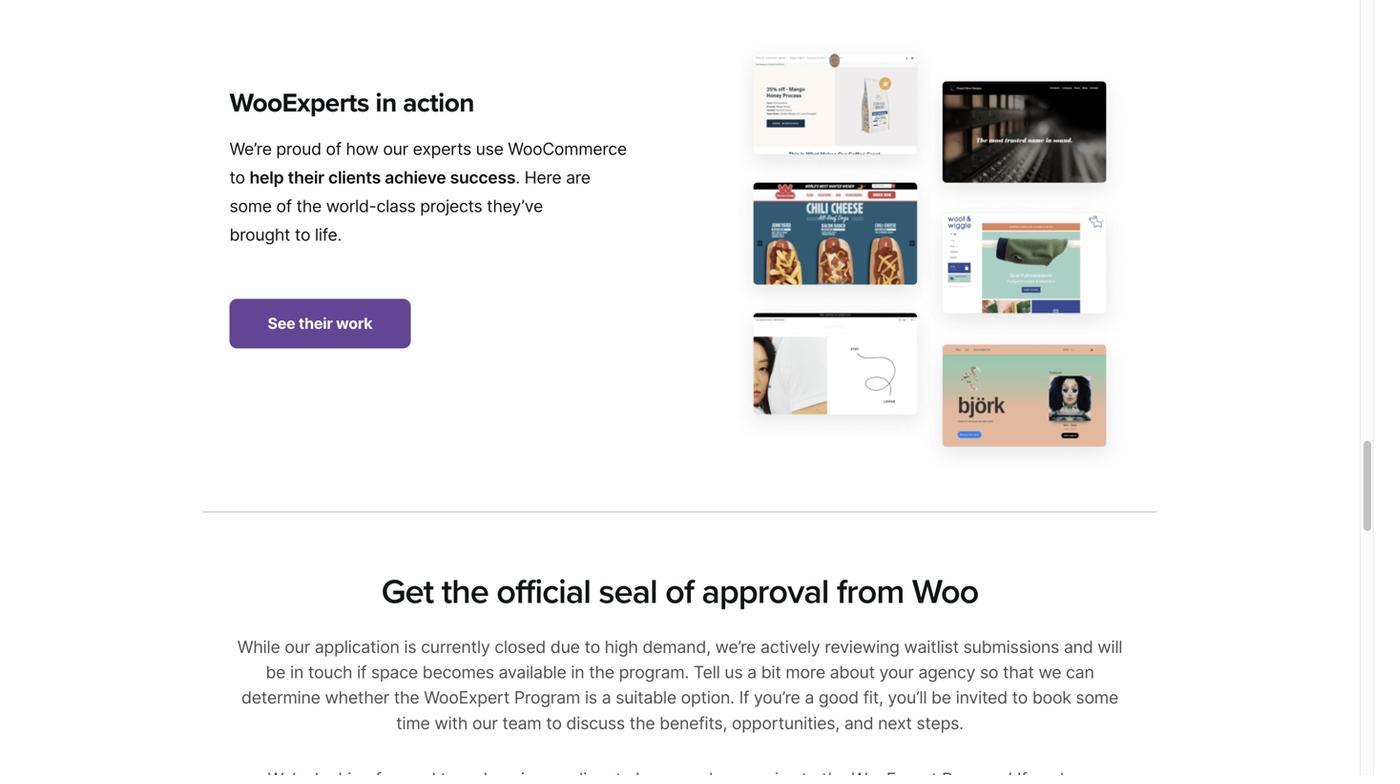 Task type: describe. For each thing, give the bounding box(es) containing it.
wooexpert
[[424, 688, 510, 709]]

projects
[[420, 196, 482, 216]]

see their work
[[268, 314, 372, 333]]

tell
[[694, 663, 720, 683]]

experts
[[413, 139, 471, 159]]

are
[[566, 167, 590, 187]]

we're
[[715, 637, 756, 658]]

to down that
[[1012, 688, 1028, 709]]

.
[[516, 167, 520, 187]]

we're proud of how our experts use woocommerce to
[[230, 139, 627, 187]]

0 horizontal spatial be
[[266, 663, 286, 683]]

to inside we're proud of how our experts use woocommerce to
[[230, 167, 245, 187]]

proud
[[276, 139, 321, 159]]

discuss
[[566, 714, 625, 734]]

see their work link
[[230, 299, 411, 349]]

use
[[476, 139, 503, 159]]

wooexperts
[[230, 87, 369, 119]]

help
[[250, 167, 284, 187]]

the down suitable at the bottom of page
[[630, 714, 655, 734]]

reviewing
[[825, 637, 900, 658]]

to down program
[[546, 714, 562, 734]]

that
[[1003, 663, 1034, 683]]

2 horizontal spatial a
[[805, 688, 814, 709]]

bit
[[761, 663, 781, 683]]

0 horizontal spatial a
[[602, 688, 611, 709]]

steps.
[[916, 714, 964, 734]]

here
[[524, 167, 561, 187]]

actively
[[761, 637, 820, 658]]

1 horizontal spatial a
[[747, 663, 757, 683]]

see
[[268, 314, 295, 333]]

waitlist
[[904, 637, 959, 658]]

if
[[739, 688, 749, 709]]

to right due
[[584, 637, 600, 658]]

the up the time
[[394, 688, 419, 709]]

we're
[[230, 139, 272, 159]]

clients
[[328, 167, 381, 187]]

you're
[[754, 688, 800, 709]]

available
[[499, 663, 566, 683]]

of inside help their clients achieve success . here are some of the world-class projects they've brought to life.
[[276, 196, 292, 216]]

with
[[435, 714, 468, 734]]

opportunities,
[[732, 714, 840, 734]]

submissions
[[963, 637, 1059, 658]]

the up the currently
[[441, 572, 488, 614]]

of inside we're proud of how our experts use woocommerce to
[[326, 139, 341, 159]]

if
[[357, 663, 367, 683]]

achieve
[[385, 167, 446, 187]]

class
[[376, 196, 416, 216]]

you'll
[[888, 688, 927, 709]]

your
[[879, 663, 914, 683]]

world-
[[326, 196, 376, 216]]

0 horizontal spatial in
[[290, 663, 304, 683]]

seal
[[599, 572, 657, 614]]

becomes
[[422, 663, 494, 683]]

program.
[[619, 663, 689, 683]]

woocommerce
[[508, 139, 627, 159]]

official
[[496, 572, 591, 614]]

currently
[[421, 637, 490, 658]]

benefits,
[[660, 714, 727, 734]]

get
[[381, 572, 433, 614]]

their for see
[[299, 314, 333, 333]]

how
[[346, 139, 379, 159]]

touch
[[308, 663, 352, 683]]

2 horizontal spatial in
[[571, 663, 584, 683]]

closed
[[495, 637, 546, 658]]

fit,
[[863, 688, 883, 709]]

success
[[450, 167, 516, 187]]

woo
[[912, 572, 979, 614]]

space
[[371, 663, 418, 683]]



Task type: locate. For each thing, give the bounding box(es) containing it.
about
[[830, 663, 875, 683]]

a right us
[[747, 663, 757, 683]]

be
[[266, 663, 286, 683], [931, 688, 951, 709]]

work
[[336, 314, 372, 333]]

in
[[375, 87, 397, 119], [290, 663, 304, 683], [571, 663, 584, 683]]

1 horizontal spatial is
[[585, 688, 597, 709]]

we
[[1039, 663, 1061, 683]]

to
[[230, 167, 245, 187], [584, 637, 600, 658], [1012, 688, 1028, 709], [546, 714, 562, 734]]

is
[[404, 637, 416, 658], [585, 688, 597, 709]]

their for help
[[288, 167, 324, 187]]

brought to life.
[[230, 225, 342, 245]]

get the official seal of approval from woo
[[381, 572, 979, 614]]

of left how
[[326, 139, 341, 159]]

1 vertical spatial of
[[276, 196, 292, 216]]

application
[[315, 637, 400, 658]]

suitable
[[616, 688, 676, 709]]

2 vertical spatial of
[[665, 572, 694, 614]]

demand,
[[643, 637, 711, 658]]

option.
[[681, 688, 735, 709]]

while our application is currently closed due to high demand, we're actively reviewing waitlist submissions and will be in touch if space becomes available in the program. tell us a bit more about your agency so that we can determine whether the wooexpert program is a suitable option. if you're a good fit, you'll be invited to book some time with our team to discuss the benefits, opportunities, and next steps.
[[237, 637, 1122, 734]]

due
[[550, 637, 580, 658]]

the inside help their clients achieve success . here are some of the world-class projects they've brought to life.
[[296, 196, 322, 216]]

help their clients achieve success . here are some of the world-class projects they've brought to life.
[[230, 167, 590, 245]]

be up steps.
[[931, 688, 951, 709]]

0 horizontal spatial our
[[285, 637, 310, 658]]

agency
[[918, 663, 975, 683]]

1 vertical spatial our
[[285, 637, 310, 658]]

their down proud
[[288, 167, 324, 187]]

wooexperts in action
[[230, 87, 474, 119]]

0 vertical spatial and
[[1064, 637, 1093, 658]]

and up can
[[1064, 637, 1093, 658]]

is up space
[[404, 637, 416, 658]]

will
[[1098, 637, 1122, 658]]

0 vertical spatial is
[[404, 637, 416, 658]]

their right see
[[299, 314, 333, 333]]

1 horizontal spatial and
[[1064, 637, 1093, 658]]

can
[[1066, 663, 1094, 683]]

in down due
[[571, 663, 584, 683]]

0 vertical spatial our
[[383, 139, 408, 159]]

0 horizontal spatial is
[[404, 637, 416, 658]]

0 vertical spatial their
[[288, 167, 324, 187]]

1 vertical spatial be
[[931, 688, 951, 709]]

our
[[383, 139, 408, 159], [285, 637, 310, 658], [472, 714, 498, 734]]

a up discuss
[[602, 688, 611, 709]]

of right seal
[[665, 572, 694, 614]]

1 vertical spatial their
[[299, 314, 333, 333]]

0 vertical spatial of
[[326, 139, 341, 159]]

0 vertical spatial be
[[266, 663, 286, 683]]

they've
[[487, 196, 543, 216]]

0 horizontal spatial some
[[230, 196, 272, 216]]

to left help on the left top of page
[[230, 167, 245, 187]]

the up brought to life.
[[296, 196, 322, 216]]

time
[[396, 714, 430, 734]]

our right how
[[383, 139, 408, 159]]

our down wooexpert at bottom
[[472, 714, 498, 734]]

and down fit, at the right bottom of the page
[[844, 714, 874, 734]]

be up the determine at the left bottom
[[266, 663, 286, 683]]

in up how
[[375, 87, 397, 119]]

2 horizontal spatial of
[[665, 572, 694, 614]]

2 horizontal spatial our
[[472, 714, 498, 734]]

0 horizontal spatial and
[[844, 714, 874, 734]]

1 horizontal spatial of
[[326, 139, 341, 159]]

of
[[326, 139, 341, 159], [276, 196, 292, 216], [665, 572, 694, 614]]

some
[[230, 196, 272, 216], [1076, 688, 1118, 709]]

good
[[819, 688, 859, 709]]

while
[[237, 637, 280, 658]]

our inside we're proud of how our experts use woocommerce to
[[383, 139, 408, 159]]

1 horizontal spatial our
[[383, 139, 408, 159]]

1 horizontal spatial some
[[1076, 688, 1118, 709]]

1 vertical spatial is
[[585, 688, 597, 709]]

next
[[878, 714, 912, 734]]

in up the determine at the left bottom
[[290, 663, 304, 683]]

approval
[[702, 572, 829, 614]]

from
[[837, 572, 904, 614]]

high
[[605, 637, 638, 658]]

2 vertical spatial our
[[472, 714, 498, 734]]

action
[[403, 87, 474, 119]]

some inside help their clients achieve success . here are some of the world-class projects they've brought to life.
[[230, 196, 272, 216]]

book
[[1032, 688, 1071, 709]]

us
[[725, 663, 743, 683]]

a down the more
[[805, 688, 814, 709]]

program
[[514, 688, 580, 709]]

1 horizontal spatial be
[[931, 688, 951, 709]]

the
[[296, 196, 322, 216], [441, 572, 488, 614], [589, 663, 614, 683], [394, 688, 419, 709], [630, 714, 655, 734]]

and
[[1064, 637, 1093, 658], [844, 714, 874, 734]]

more
[[786, 663, 825, 683]]

0 horizontal spatial of
[[276, 196, 292, 216]]

is up discuss
[[585, 688, 597, 709]]

1 horizontal spatial in
[[375, 87, 397, 119]]

some down can
[[1076, 688, 1118, 709]]

1 vertical spatial and
[[844, 714, 874, 734]]

their inside help their clients achieve success . here are some of the world-class projects they've brought to life.
[[288, 167, 324, 187]]

the down high at the bottom left
[[589, 663, 614, 683]]

invited
[[956, 688, 1008, 709]]

their
[[288, 167, 324, 187], [299, 314, 333, 333]]

some inside while our application is currently closed due to high demand, we're actively reviewing waitlist submissions and will be in touch if space becomes available in the program. tell us a bit more about your agency so that we can determine whether the wooexpert program is a suitable option. if you're a good fit, you'll be invited to book some time with our team to discuss the benefits, opportunities, and next steps.
[[1076, 688, 1118, 709]]

0 vertical spatial some
[[230, 196, 272, 216]]

1 vertical spatial some
[[1076, 688, 1118, 709]]

of up brought to life.
[[276, 196, 292, 216]]

our right while
[[285, 637, 310, 658]]

a
[[747, 663, 757, 683], [602, 688, 611, 709], [805, 688, 814, 709]]

so
[[980, 663, 998, 683]]

whether
[[325, 688, 389, 709]]

team
[[502, 714, 542, 734]]

some down help on the left top of page
[[230, 196, 272, 216]]

determine
[[241, 688, 320, 709]]



Task type: vqa. For each thing, say whether or not it's contained in the screenshot.
that in the right of the page
yes



